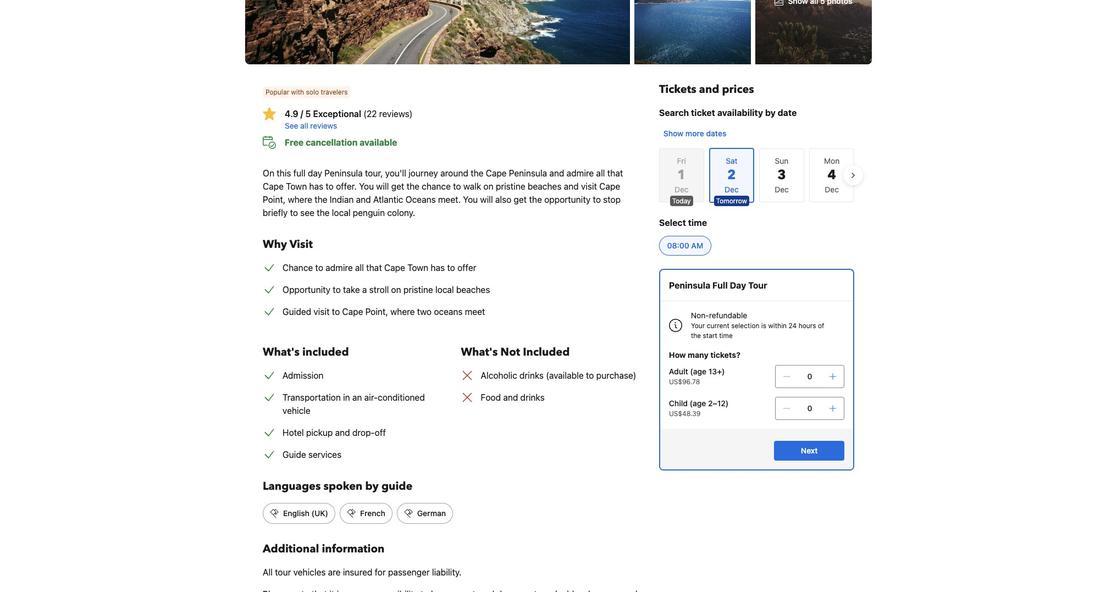 Task type: describe. For each thing, give the bounding box(es) containing it.
0 vertical spatial time
[[688, 218, 707, 228]]

point, inside on this full day peninsula tour, you'll journey around the cape peninsula and admire all that cape town has to offer. you will get the chance to walk on pristine beaches and visit cape point, where the indian and atlantic oceans meet. you will also get the opportunity to stop briefly to see the local penguin colony.
[[263, 195, 286, 205]]

included
[[523, 345, 570, 360]]

dec for 4
[[825, 185, 839, 194]]

this
[[277, 168, 291, 178]]

to left see
[[290, 208, 298, 218]]

opportunity
[[283, 285, 330, 295]]

spoken
[[324, 479, 363, 494]]

an
[[352, 393, 362, 402]]

two
[[417, 307, 432, 317]]

town inside on this full day peninsula tour, you'll journey around the cape peninsula and admire all that cape town has to offer. you will get the chance to walk on pristine beaches and visit cape point, where the indian and atlantic oceans meet. you will also get the opportunity to stop briefly to see the local penguin colony.
[[286, 181, 307, 191]]

3
[[778, 166, 786, 184]]

(available
[[546, 371, 584, 380]]

13+)
[[709, 367, 725, 376]]

show
[[664, 129, 684, 138]]

child (age 2–12) us$48.39
[[669, 399, 729, 418]]

2–12)
[[708, 399, 729, 408]]

penguin
[[353, 208, 385, 218]]

tickets
[[659, 82, 696, 97]]

opportunity
[[544, 195, 591, 205]]

to left offer
[[447, 263, 455, 273]]

see
[[285, 121, 298, 130]]

us$48.39
[[669, 410, 701, 418]]

briefly
[[263, 208, 288, 218]]

food
[[481, 393, 501, 402]]

for
[[375, 567, 386, 577]]

the up oceans
[[407, 181, 420, 191]]

1 vertical spatial by
[[365, 479, 379, 494]]

(22
[[363, 109, 377, 119]]

sun
[[775, 156, 789, 166]]

vehicles
[[293, 567, 326, 577]]

a
[[362, 285, 367, 295]]

4
[[828, 166, 836, 184]]

0 vertical spatial you
[[359, 181, 374, 191]]

stop
[[603, 195, 621, 205]]

cape up opportunity to take a stroll on pristine local beaches
[[384, 263, 405, 273]]

beaches inside on this full day peninsula tour, you'll journey around the cape peninsula and admire all that cape town has to offer. you will get the chance to walk on pristine beaches and visit cape point, where the indian and atlantic oceans meet. you will also get the opportunity to stop briefly to see the local penguin colony.
[[528, 181, 562, 191]]

select time
[[659, 218, 707, 228]]

mon
[[824, 156, 840, 166]]

date
[[778, 108, 797, 118]]

german
[[417, 509, 446, 518]]

on inside on this full day peninsula tour, you'll journey around the cape peninsula and admire all that cape town has to offer. you will get the chance to walk on pristine beaches and visit cape point, where the indian and atlantic oceans meet. you will also get the opportunity to stop briefly to see the local penguin colony.
[[484, 181, 494, 191]]

guide
[[382, 479, 413, 494]]

to right (available
[[586, 371, 594, 380]]

4.9 / 5 exceptional (22 reviews) see all reviews
[[285, 109, 413, 130]]

cape up also
[[486, 168, 507, 178]]

selection
[[731, 322, 760, 330]]

hotel
[[283, 428, 304, 438]]

atlantic
[[373, 195, 403, 205]]

adult (age 13+) us$96.78
[[669, 367, 725, 386]]

drop-
[[352, 428, 375, 438]]

non-
[[691, 311, 709, 320]]

dates
[[706, 129, 727, 138]]

search
[[659, 108, 689, 118]]

0 horizontal spatial peninsula
[[325, 168, 363, 178]]

stroll
[[369, 285, 389, 295]]

1 horizontal spatial all
[[355, 263, 364, 273]]

chance
[[283, 263, 313, 273]]

availability
[[717, 108, 763, 118]]

french
[[360, 509, 385, 518]]

1 vertical spatial visit
[[314, 307, 330, 317]]

the right see
[[317, 208, 330, 218]]

hotel pickup and drop-off
[[283, 428, 386, 438]]

conditioned
[[378, 393, 425, 402]]

information
[[322, 542, 385, 556]]

languages
[[263, 479, 321, 494]]

admission
[[283, 371, 324, 380]]

visit
[[290, 237, 313, 252]]

popular
[[266, 88, 289, 96]]

passenger
[[388, 567, 430, 577]]

region containing 1
[[650, 144, 863, 207]]

to left stop
[[593, 195, 601, 205]]

reviews)
[[379, 109, 413, 119]]

services
[[308, 450, 342, 460]]

0 vertical spatial get
[[391, 181, 404, 191]]

hours
[[799, 322, 816, 330]]

show more dates
[[664, 129, 727, 138]]

to right guided
[[332, 307, 340, 317]]

your
[[691, 322, 705, 330]]

the left indian
[[315, 195, 327, 205]]

the left "opportunity"
[[529, 195, 542, 205]]

the up walk at the top of the page
[[471, 168, 484, 178]]

on
[[263, 168, 274, 178]]

insured
[[343, 567, 372, 577]]

guide
[[283, 450, 306, 460]]

fri 1 dec today
[[672, 156, 691, 205]]

1 vertical spatial drinks
[[520, 393, 545, 402]]

indian
[[330, 195, 354, 205]]

alcoholic drinks (available to purchase)
[[481, 371, 636, 380]]

free
[[285, 137, 304, 147]]

cape up stop
[[599, 181, 620, 191]]

to right chance
[[315, 263, 323, 273]]

air-
[[364, 393, 378, 402]]

journey
[[409, 168, 438, 178]]

time inside non-refundable your current selection is within 24 hours of the start time
[[719, 332, 733, 340]]

many
[[688, 350, 709, 360]]

on this full day peninsula tour, you'll journey around the cape peninsula and admire all that cape town has to offer. you will get the chance to walk on pristine beaches and visit cape point, where the indian and atlantic oceans meet. you will also get the opportunity to stop briefly to see the local penguin colony.
[[263, 168, 623, 218]]

to left take
[[333, 285, 341, 295]]

take
[[343, 285, 360, 295]]

see all reviews button
[[285, 120, 642, 131]]

offer.
[[336, 181, 357, 191]]

dec for 3
[[775, 185, 789, 194]]

next button
[[774, 441, 845, 461]]

day
[[308, 168, 322, 178]]

oceans
[[434, 307, 463, 317]]

around
[[440, 168, 468, 178]]

also
[[495, 195, 512, 205]]

popular with solo travelers
[[266, 88, 348, 96]]

4.9
[[285, 109, 298, 119]]

adult
[[669, 367, 688, 376]]



Task type: locate. For each thing, give the bounding box(es) containing it.
peninsula full day tour
[[669, 280, 768, 290]]

cancellation
[[306, 137, 358, 147]]

the down your
[[691, 332, 701, 340]]

1 horizontal spatial on
[[484, 181, 494, 191]]

visit up "opportunity"
[[581, 181, 597, 191]]

all inside on this full day peninsula tour, you'll journey around the cape peninsula and admire all that cape town has to offer. you will get the chance to walk on pristine beaches and visit cape point, where the indian and atlantic oceans meet. you will also get the opportunity to stop briefly to see the local penguin colony.
[[596, 168, 605, 178]]

all up "a"
[[355, 263, 364, 273]]

where inside on this full day peninsula tour, you'll journey around the cape peninsula and admire all that cape town has to offer. you will get the chance to walk on pristine beaches and visit cape point, where the indian and atlantic oceans meet. you will also get the opportunity to stop briefly to see the local penguin colony.
[[288, 195, 312, 205]]

offer
[[457, 263, 476, 273]]

1 horizontal spatial what's
[[461, 345, 498, 360]]

2 vertical spatial all
[[355, 263, 364, 273]]

24
[[789, 322, 797, 330]]

point, down stroll
[[365, 307, 388, 317]]

free cancellation available
[[285, 137, 397, 147]]

visit right guided
[[314, 307, 330, 317]]

(age up us$48.39
[[690, 399, 706, 408]]

0 vertical spatial that
[[607, 168, 623, 178]]

2 0 from the top
[[807, 404, 812, 413]]

all inside 4.9 / 5 exceptional (22 reviews) see all reviews
[[300, 121, 308, 130]]

point, up the briefly
[[263, 195, 286, 205]]

0 horizontal spatial time
[[688, 218, 707, 228]]

what's included
[[263, 345, 349, 360]]

1 vertical spatial pristine
[[404, 285, 433, 295]]

that up stroll
[[366, 263, 382, 273]]

colony.
[[387, 208, 415, 218]]

1 vertical spatial 0
[[807, 404, 812, 413]]

0 vertical spatial where
[[288, 195, 312, 205]]

transportation
[[283, 393, 341, 402]]

1 vertical spatial get
[[514, 195, 527, 205]]

beaches up "opportunity"
[[528, 181, 562, 191]]

guided visit to cape point, where two oceans meet
[[283, 307, 485, 317]]

0 vertical spatial pristine
[[496, 181, 525, 191]]

all
[[300, 121, 308, 130], [596, 168, 605, 178], [355, 263, 364, 273]]

1 0 from the top
[[807, 372, 812, 381]]

2 horizontal spatial peninsula
[[669, 280, 710, 290]]

why visit
[[263, 237, 313, 252]]

0 vertical spatial 0
[[807, 372, 812, 381]]

0 vertical spatial all
[[300, 121, 308, 130]]

0 horizontal spatial where
[[288, 195, 312, 205]]

1 horizontal spatial you
[[463, 195, 478, 205]]

show more dates button
[[659, 124, 731, 144]]

0 vertical spatial will
[[376, 181, 389, 191]]

dec down 4
[[825, 185, 839, 194]]

0 for child (age 2–12)
[[807, 404, 812, 413]]

0 vertical spatial on
[[484, 181, 494, 191]]

1 horizontal spatial where
[[390, 307, 415, 317]]

1 vertical spatial that
[[366, 263, 382, 273]]

dec inside mon 4 dec
[[825, 185, 839, 194]]

0 horizontal spatial local
[[332, 208, 351, 218]]

pristine
[[496, 181, 525, 191], [404, 285, 433, 295]]

0 vertical spatial point,
[[263, 195, 286, 205]]

current
[[707, 322, 730, 330]]

0 horizontal spatial all
[[300, 121, 308, 130]]

liability.
[[432, 567, 462, 577]]

chance to admire all that cape town has to offer
[[283, 263, 476, 273]]

to down around at the top left of the page
[[453, 181, 461, 191]]

1 horizontal spatial pristine
[[496, 181, 525, 191]]

by
[[765, 108, 776, 118], [365, 479, 379, 494]]

1 horizontal spatial peninsula
[[509, 168, 547, 178]]

08:00 am
[[667, 241, 703, 250]]

admire up take
[[326, 263, 353, 273]]

solo
[[306, 88, 319, 96]]

1 horizontal spatial dec
[[775, 185, 789, 194]]

0 vertical spatial admire
[[567, 168, 594, 178]]

visit inside on this full day peninsula tour, you'll journey around the cape peninsula and admire all that cape town has to offer. you will get the chance to walk on pristine beaches and visit cape point, where the indian and atlantic oceans meet. you will also get the opportunity to stop briefly to see the local penguin colony.
[[581, 181, 597, 191]]

food and drinks
[[481, 393, 545, 402]]

time down current
[[719, 332, 733, 340]]

the inside non-refundable your current selection is within 24 hours of the start time
[[691, 332, 701, 340]]

has inside on this full day peninsula tour, you'll journey around the cape peninsula and admire all that cape town has to offer. you will get the chance to walk on pristine beaches and visit cape point, where the indian and atlantic oceans meet. you will also get the opportunity to stop briefly to see the local penguin colony.
[[309, 181, 323, 191]]

3 dec from the left
[[825, 185, 839, 194]]

region
[[650, 144, 863, 207]]

peninsula
[[325, 168, 363, 178], [509, 168, 547, 178], [669, 280, 710, 290]]

1 vertical spatial where
[[390, 307, 415, 317]]

you down walk at the top of the page
[[463, 195, 478, 205]]

1 horizontal spatial beaches
[[528, 181, 562, 191]]

(age down many
[[690, 367, 707, 376]]

that up stop
[[607, 168, 623, 178]]

transportation in an air-conditioned vehicle
[[283, 393, 425, 416]]

1 vertical spatial admire
[[326, 263, 353, 273]]

are
[[328, 567, 341, 577]]

(age for 2–12)
[[690, 399, 706, 408]]

what's for what's not included
[[461, 345, 498, 360]]

0 horizontal spatial point,
[[263, 195, 286, 205]]

has
[[309, 181, 323, 191], [431, 263, 445, 273]]

has left offer
[[431, 263, 445, 273]]

dec
[[675, 185, 689, 194], [775, 185, 789, 194], [825, 185, 839, 194]]

(age
[[690, 367, 707, 376], [690, 399, 706, 408]]

1 horizontal spatial has
[[431, 263, 445, 273]]

peninsula up offer.
[[325, 168, 363, 178]]

pristine inside on this full day peninsula tour, you'll journey around the cape peninsula and admire all that cape town has to offer. you will get the chance to walk on pristine beaches and visit cape point, where the indian and atlantic oceans meet. you will also get the opportunity to stop briefly to see the local penguin colony.
[[496, 181, 525, 191]]

english (uk)
[[283, 509, 328, 518]]

1 what's from the left
[[263, 345, 300, 360]]

has down day
[[309, 181, 323, 191]]

(age inside the child (age 2–12) us$48.39
[[690, 399, 706, 408]]

1 vertical spatial will
[[480, 195, 493, 205]]

2 what's from the left
[[461, 345, 498, 360]]

0 horizontal spatial pristine
[[404, 285, 433, 295]]

prices
[[722, 82, 754, 97]]

opportunity to take a stroll on pristine local beaches
[[283, 285, 490, 295]]

0 vertical spatial by
[[765, 108, 776, 118]]

purchase)
[[596, 371, 636, 380]]

will left also
[[480, 195, 493, 205]]

on right stroll
[[391, 285, 401, 295]]

cape down the "on"
[[263, 181, 284, 191]]

will up atlantic at the left top of the page
[[376, 181, 389, 191]]

0 horizontal spatial dec
[[675, 185, 689, 194]]

by left date
[[765, 108, 776, 118]]

2 dec from the left
[[775, 185, 789, 194]]

what's up alcoholic
[[461, 345, 498, 360]]

off
[[375, 428, 386, 438]]

is
[[761, 322, 767, 330]]

local inside on this full day peninsula tour, you'll journey around the cape peninsula and admire all that cape town has to offer. you will get the chance to walk on pristine beaches and visit cape point, where the indian and atlantic oceans meet. you will also get the opportunity to stop briefly to see the local penguin colony.
[[332, 208, 351, 218]]

where left two
[[390, 307, 415, 317]]

beaches up meet at the bottom left
[[456, 285, 490, 295]]

all up stop
[[596, 168, 605, 178]]

1 vertical spatial has
[[431, 263, 445, 273]]

on right walk at the top of the page
[[484, 181, 494, 191]]

to left offer.
[[326, 181, 334, 191]]

1 vertical spatial you
[[463, 195, 478, 205]]

1 horizontal spatial time
[[719, 332, 733, 340]]

all down /
[[300, 121, 308, 130]]

08:00
[[667, 241, 689, 250]]

0 horizontal spatial beaches
[[456, 285, 490, 295]]

0 vertical spatial has
[[309, 181, 323, 191]]

ticket
[[691, 108, 715, 118]]

and
[[699, 82, 719, 97], [550, 168, 564, 178], [564, 181, 579, 191], [356, 195, 371, 205], [503, 393, 518, 402], [335, 428, 350, 438]]

how
[[669, 350, 686, 360]]

get right also
[[514, 195, 527, 205]]

not
[[501, 345, 520, 360]]

dec up "today"
[[675, 185, 689, 194]]

town down full
[[286, 181, 307, 191]]

1 horizontal spatial town
[[407, 263, 428, 273]]

0 down hours
[[807, 372, 812, 381]]

oceans
[[406, 195, 436, 205]]

0 horizontal spatial that
[[366, 263, 382, 273]]

get down the you'll
[[391, 181, 404, 191]]

vehicle
[[283, 406, 311, 416]]

additional information
[[263, 542, 385, 556]]

where up see
[[288, 195, 312, 205]]

1 horizontal spatial local
[[435, 285, 454, 295]]

0 vertical spatial drinks
[[520, 371, 544, 380]]

you down the tour,
[[359, 181, 374, 191]]

1 vertical spatial time
[[719, 332, 733, 340]]

1 vertical spatial (age
[[690, 399, 706, 408]]

point,
[[263, 195, 286, 205], [365, 307, 388, 317]]

dec inside fri 1 dec today
[[675, 185, 689, 194]]

1 vertical spatial beaches
[[456, 285, 490, 295]]

that
[[607, 168, 623, 178], [366, 263, 382, 273]]

0 horizontal spatial get
[[391, 181, 404, 191]]

time up am at the right top of page
[[688, 218, 707, 228]]

2 horizontal spatial all
[[596, 168, 605, 178]]

1 dec from the left
[[675, 185, 689, 194]]

(age inside adult (age 13+) us$96.78
[[690, 367, 707, 376]]

local down indian
[[332, 208, 351, 218]]

english
[[283, 509, 310, 518]]

admire up "opportunity"
[[567, 168, 594, 178]]

0 horizontal spatial has
[[309, 181, 323, 191]]

0 horizontal spatial will
[[376, 181, 389, 191]]

languages spoken by guide
[[263, 479, 413, 494]]

1 horizontal spatial get
[[514, 195, 527, 205]]

admire
[[567, 168, 594, 178], [326, 263, 353, 273]]

0 for adult (age 13+)
[[807, 372, 812, 381]]

1 horizontal spatial by
[[765, 108, 776, 118]]

dec for 1
[[675, 185, 689, 194]]

what's for what's included
[[263, 345, 300, 360]]

(age for 13+)
[[690, 367, 707, 376]]

why
[[263, 237, 287, 252]]

0 vertical spatial (age
[[690, 367, 707, 376]]

0 vertical spatial town
[[286, 181, 307, 191]]

pristine up also
[[496, 181, 525, 191]]

drinks down alcoholic drinks (available to purchase)
[[520, 393, 545, 402]]

drinks down included
[[520, 371, 544, 380]]

tour
[[748, 280, 768, 290]]

meet.
[[438, 195, 461, 205]]

peninsula up also
[[509, 168, 547, 178]]

to
[[326, 181, 334, 191], [453, 181, 461, 191], [593, 195, 601, 205], [290, 208, 298, 218], [315, 263, 323, 273], [447, 263, 455, 273], [333, 285, 341, 295], [332, 307, 340, 317], [586, 371, 594, 380]]

that inside on this full day peninsula tour, you'll journey around the cape peninsula and admire all that cape town has to offer. you will get the chance to walk on pristine beaches and visit cape point, where the indian and atlantic oceans meet. you will also get the opportunity to stop briefly to see the local penguin colony.
[[607, 168, 623, 178]]

0 vertical spatial local
[[332, 208, 351, 218]]

tour,
[[365, 168, 383, 178]]

local up oceans
[[435, 285, 454, 295]]

see
[[300, 208, 314, 218]]

town up opportunity to take a stroll on pristine local beaches
[[407, 263, 428, 273]]

us$96.78
[[669, 378, 700, 386]]

0 horizontal spatial visit
[[314, 307, 330, 317]]

0 horizontal spatial by
[[365, 479, 379, 494]]

tickets and prices
[[659, 82, 754, 97]]

0 vertical spatial visit
[[581, 181, 597, 191]]

1 vertical spatial on
[[391, 285, 401, 295]]

1 vertical spatial point,
[[365, 307, 388, 317]]

full
[[293, 168, 306, 178]]

sun 3 dec
[[775, 156, 789, 194]]

1 horizontal spatial point,
[[365, 307, 388, 317]]

dec down 3
[[775, 185, 789, 194]]

with
[[291, 88, 304, 96]]

get
[[391, 181, 404, 191], [514, 195, 527, 205]]

what's up admission on the bottom left
[[263, 345, 300, 360]]

local
[[332, 208, 351, 218], [435, 285, 454, 295]]

1 horizontal spatial will
[[480, 195, 493, 205]]

select
[[659, 218, 686, 228]]

2 horizontal spatial dec
[[825, 185, 839, 194]]

mon 4 dec
[[824, 156, 840, 194]]

pristine up two
[[404, 285, 433, 295]]

0 horizontal spatial what's
[[263, 345, 300, 360]]

0 horizontal spatial admire
[[326, 263, 353, 273]]

non-refundable your current selection is within 24 hours of the start time
[[691, 311, 824, 340]]

admire inside on this full day peninsula tour, you'll journey around the cape peninsula and admire all that cape town has to offer. you will get the chance to walk on pristine beaches and visit cape point, where the indian and atlantic oceans meet. you will also get the opportunity to stop briefly to see the local penguin colony.
[[567, 168, 594, 178]]

1 horizontal spatial admire
[[567, 168, 594, 178]]

0 vertical spatial beaches
[[528, 181, 562, 191]]

1 horizontal spatial visit
[[581, 181, 597, 191]]

reviews
[[310, 121, 337, 130]]

peninsula left full
[[669, 280, 710, 290]]

0 horizontal spatial town
[[286, 181, 307, 191]]

am
[[691, 241, 703, 250]]

today
[[672, 197, 691, 205]]

how many tickets?
[[669, 350, 741, 360]]

child
[[669, 399, 688, 408]]

drinks
[[520, 371, 544, 380], [520, 393, 545, 402]]

1 vertical spatial town
[[407, 263, 428, 273]]

(uk)
[[312, 509, 328, 518]]

1 vertical spatial local
[[435, 285, 454, 295]]

1 vertical spatial all
[[596, 168, 605, 178]]

0 horizontal spatial on
[[391, 285, 401, 295]]

day
[[730, 280, 746, 290]]

of
[[818, 322, 824, 330]]

0 horizontal spatial you
[[359, 181, 374, 191]]

cape down take
[[342, 307, 363, 317]]

1 horizontal spatial that
[[607, 168, 623, 178]]

0 up next
[[807, 404, 812, 413]]

chance
[[422, 181, 451, 191]]

by left guide
[[365, 479, 379, 494]]



Task type: vqa. For each thing, say whether or not it's contained in the screenshot.
the faqs,
no



